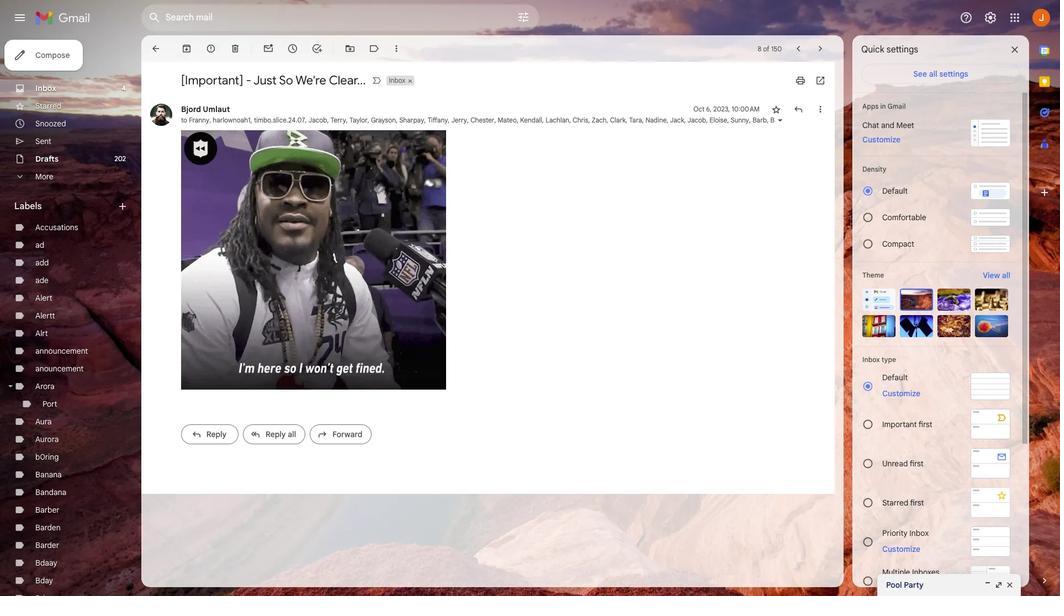 Task type: locate. For each thing, give the bounding box(es) containing it.
0 vertical spatial all
[[930, 69, 938, 79]]

older image
[[815, 43, 826, 54]]

customize up important on the right bottom
[[883, 389, 921, 399]]

1 vertical spatial starred
[[883, 498, 909, 508]]

starred link
[[35, 101, 61, 111]]

theme element
[[863, 270, 885, 281]]

26 , from the left
[[847, 116, 850, 124]]

reply link
[[181, 425, 239, 445]]

jacob
[[309, 116, 327, 124], [688, 116, 707, 124]]

delete image
[[230, 43, 241, 54]]

bandana
[[35, 488, 66, 498]]

inbox left type
[[863, 356, 880, 364]]

1 vertical spatial customize
[[883, 389, 921, 399]]

archive image
[[181, 43, 192, 54]]

barber link
[[35, 505, 59, 515]]

inbox down more image
[[389, 76, 406, 85]]

starred up snoozed
[[35, 101, 61, 111]]

all right see
[[930, 69, 938, 79]]

2 horizontal spatial all
[[1003, 271, 1011, 281]]

0 vertical spatial first
[[919, 420, 933, 430]]

unread first
[[883, 459, 924, 469]]

back to inbox image
[[150, 43, 161, 54]]

4
[[122, 84, 126, 92]]

starred for starred link
[[35, 101, 61, 111]]

tab list
[[1030, 35, 1061, 557]]

reply inside reply link
[[206, 430, 227, 440]]

customize button for chat and meet
[[856, 133, 908, 146]]

0 horizontal spatial jacob
[[309, 116, 327, 124]]

banana link
[[35, 470, 62, 480]]

customize button up important on the right bottom
[[876, 387, 928, 401]]

first right important on the right bottom
[[919, 420, 933, 430]]

inbox up starred link
[[35, 83, 56, 93]]

starred for starred first
[[883, 498, 909, 508]]

0 horizontal spatial settings
[[887, 44, 919, 55]]

2 vertical spatial customize button
[[876, 543, 928, 556]]

inbox
[[389, 76, 406, 85], [35, 83, 56, 93], [863, 356, 880, 364], [910, 528, 929, 538]]

2 vertical spatial all
[[288, 430, 296, 440]]

timbo.slice.24.07
[[254, 116, 305, 124]]

snoozed link
[[35, 119, 66, 129]]

customize button for default
[[876, 387, 928, 401]]

all left forward 'link' at the left of page
[[288, 430, 296, 440]]

view all button
[[977, 269, 1018, 282]]

inbox for inbox type
[[863, 356, 880, 364]]

30 , from the left
[[921, 116, 925, 124]]

1 horizontal spatial reply
[[266, 430, 286, 440]]

jacob left terry
[[309, 116, 327, 124]]

1 horizontal spatial jacob
[[688, 116, 707, 124]]

settings right see
[[940, 69, 969, 79]]

tara
[[629, 116, 642, 124]]

starred
[[35, 101, 61, 111], [883, 498, 909, 508]]

2 reply from the left
[[266, 430, 286, 440]]

franny
[[189, 116, 209, 124]]

customize
[[863, 135, 901, 145], [883, 389, 921, 399], [883, 544, 921, 554]]

labels image
[[369, 43, 380, 54]]

move to image
[[345, 43, 356, 54]]

33 , from the left
[[982, 116, 985, 124]]

17 , from the left
[[626, 116, 628, 124]]

alert
[[35, 293, 52, 303]]

0 vertical spatial default
[[883, 186, 908, 196]]

customize button for priority inbox
[[876, 543, 928, 556]]

all for reply
[[288, 430, 296, 440]]

28 , from the left
[[895, 116, 898, 124]]

announcement link
[[35, 346, 88, 356]]

more button
[[0, 168, 133, 186]]

14 , from the left
[[570, 116, 571, 124]]

12 , from the left
[[517, 116, 519, 124]]

9 , from the left
[[448, 116, 450, 124]]

nadine
[[646, 116, 667, 124]]

all inside button
[[930, 69, 938, 79]]

starred first
[[883, 498, 925, 508]]

announcement
[[35, 346, 88, 356]]

1 reply from the left
[[206, 430, 227, 440]]

customize for priority inbox
[[883, 544, 921, 554]]

0 vertical spatial customize
[[863, 135, 901, 145]]

clark
[[610, 116, 626, 124]]

clear...
[[329, 73, 366, 88]]

barb
[[753, 116, 767, 124]]

starred inside labels navigation
[[35, 101, 61, 111]]

customize down the priority inbox
[[883, 544, 921, 554]]

chris
[[573, 116, 589, 124]]

31 , from the left
[[938, 116, 942, 124]]

harlownoah1
[[213, 116, 251, 124]]

important
[[883, 420, 917, 430]]

tiffany
[[428, 116, 448, 124]]

theme
[[863, 271, 885, 280]]

starred up "priority"
[[883, 498, 909, 508]]

all
[[930, 69, 938, 79], [1003, 271, 1011, 281], [288, 430, 296, 440]]

bdaay
[[35, 559, 57, 568]]

1 horizontal spatial starred
[[883, 498, 909, 508]]

bjord
[[181, 104, 201, 114]]

aurora
[[35, 435, 59, 445]]

6 , from the left
[[368, 116, 369, 124]]

16 , from the left
[[607, 116, 609, 124]]

customize button down and
[[856, 133, 908, 146]]

arora link
[[35, 382, 55, 392]]

0 vertical spatial customize button
[[856, 133, 908, 146]]

jacob down oct at right top
[[688, 116, 707, 124]]

inbox inside labels navigation
[[35, 83, 56, 93]]

snoozed
[[35, 119, 66, 129]]

priority
[[883, 528, 908, 538]]

inboxes
[[913, 568, 940, 578]]

inbox inside button
[[389, 76, 406, 85]]

2 vertical spatial customize
[[883, 544, 921, 554]]

reply all link
[[243, 425, 306, 445]]

compact
[[883, 239, 915, 249]]

1 vertical spatial all
[[1003, 271, 1011, 281]]

Not starred checkbox
[[771, 104, 782, 115]]

fined.gif image
[[181, 130, 446, 390]]

zach
[[592, 116, 607, 124]]

just
[[254, 73, 277, 88]]

first for unread first
[[910, 459, 924, 469]]

eloise
[[710, 116, 728, 124]]

more
[[35, 172, 53, 182]]

first right unread
[[910, 459, 924, 469]]

we're
[[296, 73, 326, 88]]

so
[[279, 73, 293, 88]]

1 vertical spatial first
[[910, 459, 924, 469]]

None search field
[[141, 4, 539, 31]]

29 , from the left
[[907, 116, 911, 124]]

2 jacob from the left
[[688, 116, 707, 124]]

1 vertical spatial settings
[[940, 69, 969, 79]]

0 horizontal spatial reply
[[206, 430, 227, 440]]

and
[[882, 120, 895, 130]]

2 vertical spatial first
[[911, 498, 925, 508]]

customize button down the priority inbox
[[876, 543, 928, 556]]

compose button
[[4, 40, 83, 71]]

1 vertical spatial customize button
[[876, 387, 928, 401]]

0 vertical spatial starred
[[35, 101, 61, 111]]

customize down and
[[863, 135, 901, 145]]

all for see
[[930, 69, 938, 79]]

1 horizontal spatial all
[[930, 69, 938, 79]]

quick settings element
[[862, 44, 919, 64]]

priority inbox
[[883, 528, 929, 538]]

barden
[[35, 523, 61, 533]]

2 default from the top
[[883, 373, 908, 383]]

barden link
[[35, 523, 61, 533]]

all inside button
[[1003, 271, 1011, 281]]

arora
[[35, 382, 55, 392]]

bday link
[[35, 576, 53, 586]]

settings image
[[984, 11, 998, 24]]

first
[[919, 420, 933, 430], [910, 459, 924, 469], [911, 498, 925, 508]]

gmail image
[[35, 7, 96, 29]]

0 horizontal spatial starred
[[35, 101, 61, 111]]

7 , from the left
[[396, 116, 398, 124]]

settings inside button
[[940, 69, 969, 79]]

b0ring
[[35, 452, 59, 462]]

reply
[[206, 430, 227, 440], [266, 430, 286, 440]]

chat and meet customize
[[863, 120, 915, 145]]

snooze image
[[287, 43, 298, 54]]

8 , from the left
[[424, 116, 426, 124]]

default up comfortable
[[883, 186, 908, 196]]

display density element
[[863, 165, 1011, 173]]

10:00 am
[[732, 105, 760, 113]]

quick
[[862, 44, 885, 55]]

labels heading
[[14, 201, 117, 212]]

comfortable
[[883, 213, 927, 223]]

first for starred first
[[911, 498, 925, 508]]

settings right quick
[[887, 44, 919, 55]]

inbox right "priority"
[[910, 528, 929, 538]]

to
[[181, 116, 187, 124]]

show details image
[[777, 117, 784, 124]]

report spam image
[[206, 43, 217, 54]]

close image
[[1006, 581, 1015, 590]]

apps in gmail
[[863, 102, 906, 110]]

22 , from the left
[[728, 116, 729, 124]]

1 default from the top
[[883, 186, 908, 196]]

alrt link
[[35, 329, 48, 339]]

apps
[[863, 102, 879, 110]]

first up the priority inbox
[[911, 498, 925, 508]]

add attachment to drive fined.gif image
[[405, 369, 417, 381]]

1 vertical spatial default
[[883, 373, 908, 383]]

all right view
[[1003, 271, 1011, 281]]

1 horizontal spatial settings
[[940, 69, 969, 79]]

-
[[246, 73, 251, 88]]

port link
[[43, 399, 57, 409]]

,
[[209, 116, 211, 124], [251, 116, 252, 124], [305, 116, 307, 124], [327, 116, 329, 124], [346, 116, 348, 124], [368, 116, 369, 124], [396, 116, 398, 124], [424, 116, 426, 124], [448, 116, 450, 124], [467, 116, 469, 124], [495, 116, 496, 124], [517, 116, 519, 124], [543, 116, 544, 124], [570, 116, 571, 124], [589, 116, 590, 124], [607, 116, 609, 124], [626, 116, 628, 124], [642, 116, 644, 124], [667, 116, 669, 124], [685, 116, 686, 124], [707, 116, 708, 124], [728, 116, 729, 124], [750, 116, 751, 124], [767, 116, 769, 124], [785, 116, 787, 124], [847, 116, 850, 124], [876, 116, 879, 124], [895, 116, 898, 124], [907, 116, 911, 124], [921, 116, 925, 124], [938, 116, 942, 124], [964, 116, 967, 124], [982, 116, 985, 124], [995, 116, 998, 124], [1010, 116, 1013, 124], [1027, 116, 1031, 124], [1046, 116, 1049, 124]]

25 , from the left
[[785, 116, 787, 124]]

0 horizontal spatial all
[[288, 430, 296, 440]]

default down type
[[883, 373, 908, 383]]

aura
[[35, 417, 52, 427]]

0 vertical spatial settings
[[887, 44, 919, 55]]



Task type: describe. For each thing, give the bounding box(es) containing it.
37 , from the left
[[1046, 116, 1049, 124]]

add link
[[35, 258, 49, 268]]

jack
[[670, 116, 685, 124]]

sharpay
[[399, 116, 424, 124]]

sent link
[[35, 136, 51, 146]]

customize for default
[[883, 389, 921, 399]]

ad link
[[35, 240, 44, 250]]

newer image
[[793, 43, 804, 54]]

5 , from the left
[[346, 116, 348, 124]]

forward
[[333, 430, 363, 440]]

see all settings
[[914, 69, 969, 79]]

6,
[[707, 105, 712, 113]]

alertt
[[35, 311, 55, 321]]

21 , from the left
[[707, 116, 708, 124]]

sent
[[35, 136, 51, 146]]

ade
[[35, 276, 49, 286]]

customize inside chat and meet customize
[[863, 135, 901, 145]]

all for view
[[1003, 271, 1011, 281]]

multiple
[[883, 568, 911, 578]]

drafts link
[[35, 154, 59, 164]]

important first
[[883, 420, 933, 430]]

2 , from the left
[[251, 116, 252, 124]]

32 , from the left
[[964, 116, 967, 124]]

labels
[[14, 201, 42, 212]]

inbox type
[[863, 356, 897, 364]]

terry
[[331, 116, 346, 124]]

b0ring link
[[35, 452, 59, 462]]

36 , from the left
[[1027, 116, 1031, 124]]

multiple inboxes
[[883, 568, 940, 578]]

save to photos image
[[428, 370, 439, 381]]

bandana link
[[35, 488, 66, 498]]

accusations link
[[35, 223, 78, 233]]

minimize image
[[984, 581, 993, 590]]

taylor
[[350, 116, 368, 124]]

unread
[[883, 459, 908, 469]]

mateo
[[498, 116, 517, 124]]

of
[[764, 44, 770, 53]]

umlaut
[[203, 104, 230, 114]]

pool party
[[887, 581, 924, 591]]

oct
[[694, 105, 705, 113]]

pool
[[887, 581, 902, 591]]

density
[[863, 165, 887, 173]]

13 , from the left
[[543, 116, 544, 124]]

8 of 150
[[758, 44, 782, 53]]

view
[[984, 271, 1001, 281]]

bday
[[35, 576, 53, 586]]

Search mail text field
[[166, 12, 486, 23]]

bdaay link
[[35, 559, 57, 568]]

10 , from the left
[[467, 116, 469, 124]]

8
[[758, 44, 762, 53]]

[important]
[[181, 73, 243, 88]]

3 , from the left
[[305, 116, 307, 124]]

barder
[[35, 541, 59, 551]]

search mail image
[[145, 8, 165, 28]]

first for important first
[[919, 420, 933, 430]]

202
[[115, 155, 126, 163]]

anouncement link
[[35, 364, 84, 374]]

oct 6, 2023, 10:00 am
[[694, 105, 760, 113]]

27 , from the left
[[876, 116, 879, 124]]

reply all
[[266, 430, 296, 440]]

main menu image
[[13, 11, 27, 24]]

34 , from the left
[[995, 116, 998, 124]]

grayson
[[371, 116, 396, 124]]

2023,
[[714, 105, 730, 113]]

4 , from the left
[[327, 116, 329, 124]]

alrt
[[35, 329, 48, 339]]

alert link
[[35, 293, 52, 303]]

bjord umlaut
[[181, 104, 230, 114]]

barber
[[35, 505, 59, 515]]

23 , from the left
[[750, 116, 751, 124]]

add to tasks image
[[312, 43, 323, 54]]

1 , from the left
[[209, 116, 211, 124]]

1 jacob from the left
[[309, 116, 327, 124]]

inbox for inbox link
[[35, 83, 56, 93]]

inbox type element
[[863, 356, 1011, 364]]

15 , from the left
[[589, 116, 590, 124]]

advanced search options image
[[513, 6, 535, 28]]

[important] - just so we're clear...
[[181, 73, 366, 88]]

inbox button
[[387, 76, 407, 86]]

accusations
[[35, 223, 78, 233]]

24 , from the left
[[767, 116, 769, 124]]

11 , from the left
[[495, 116, 496, 124]]

ade link
[[35, 276, 49, 286]]

aura link
[[35, 417, 52, 427]]

35 , from the left
[[1010, 116, 1013, 124]]

reply for reply
[[206, 430, 227, 440]]

to franny , harlownoah1 , timbo.slice.24.07 , jacob , terry , taylor , grayson , sharpay , tiffany , jerry , chester , mateo , kendall , lachlan , chris , zach , clark , tara , nadine , jack , jacob , eloise , sunny , barb , brad ,
[[181, 116, 788, 124]]

more image
[[391, 43, 402, 54]]

not starred image
[[771, 104, 782, 115]]

support image
[[960, 11, 973, 24]]

18 , from the left
[[642, 116, 644, 124]]

pop out image
[[995, 581, 1004, 590]]

19 , from the left
[[667, 116, 669, 124]]

alertt link
[[35, 311, 55, 321]]

banana
[[35, 470, 62, 480]]

inbox for inbox button at the top of the page
[[389, 76, 406, 85]]

meet
[[897, 120, 915, 130]]

reply for reply all
[[266, 430, 286, 440]]

type
[[882, 356, 897, 364]]

view all
[[984, 271, 1011, 281]]

ad
[[35, 240, 44, 250]]

see
[[914, 69, 928, 79]]

port
[[43, 399, 57, 409]]

drafts
[[35, 154, 59, 164]]

in
[[881, 102, 887, 110]]

anouncement
[[35, 364, 84, 374]]

20 , from the left
[[685, 116, 686, 124]]

aurora link
[[35, 435, 59, 445]]

download attachment fined.gif image
[[383, 369, 395, 381]]

sunny
[[731, 116, 750, 124]]

party
[[904, 581, 924, 591]]

labels navigation
[[0, 35, 141, 597]]

oct 6, 2023, 10:00 am cell
[[694, 104, 760, 115]]

add
[[35, 258, 49, 268]]



Task type: vqa. For each thing, say whether or not it's contained in the screenshot.
the Forwarded
no



